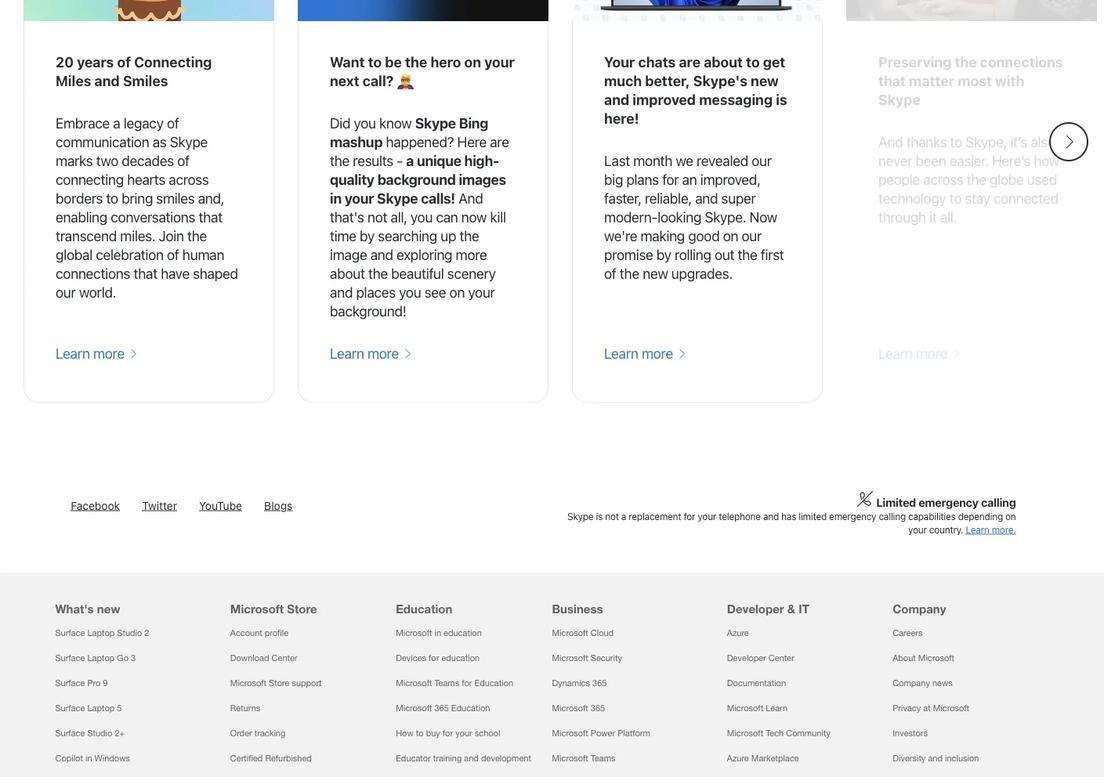 Task type: vqa. For each thing, say whether or not it's contained in the screenshot.
Diversity and inclusion link
yes



Task type: describe. For each thing, give the bounding box(es) containing it.
0 vertical spatial emergency
[[919, 496, 979, 509]]

more for embrace a legacy of communication as skype marks two decades of connecting hearts across borders to bring smiles and, enabling conversations that transcend miles. join the global celebration of human connections that have shaped our world.
[[93, 345, 124, 362]]

limited
[[876, 496, 916, 509]]

skype.
[[705, 209, 746, 226]]

to inside footer resource links element
[[416, 728, 424, 739]]

​want
[[330, 54, 365, 71]]

&
[[787, 603, 795, 617]]

dynamics 365
[[552, 678, 607, 688]]

here
[[457, 134, 487, 151]]

download center link
[[230, 653, 297, 663]]

now
[[750, 209, 777, 226]]

your inside a unique high- quality background images in your skype calls!
[[345, 190, 374, 207]]

not inside limited emergency calling skype is not a replacement for your telephone and has limited emergency calling capabilities depending on your country.
[[605, 511, 619, 522]]

business
[[552, 603, 603, 617]]

years
[[77, 54, 114, 71]]

skype inside a unique high- quality background images in your skype calls!
[[377, 190, 418, 207]]

microsoft for microsoft learn
[[727, 703, 763, 714]]

learn more link for last month we revealed our big plans for an improved, faster, reliable, and super modern-looking skype. now we're making good on our promise by rolling out the first of the new upgrades.
[[604, 344, 686, 364]]

hero
[[431, 54, 461, 71]]

microsoft learn
[[727, 703, 788, 714]]

go
[[117, 653, 128, 663]]

surface laptop studio 2
[[55, 628, 149, 638]]

development
[[481, 753, 531, 764]]

marketplace
[[751, 753, 799, 764]]

learn more for last month we revealed our big plans for an improved, faster, reliable, and super modern-looking skype. now we're making good on our promise by rolling out the first of the new upgrades.
[[604, 345, 676, 362]]

improved
[[633, 91, 696, 108]]

new inside last month we revealed our big plans for an improved, faster, reliable, and super modern-looking skype. now we're making good on our promise by rolling out the first of the new upgrades.
[[643, 265, 668, 282]]

embrace a legacy of communication as skype marks two decades of connecting hearts across borders to bring smiles and, enabling conversations that transcend miles. join the global celebration of human connections that have shaped our world.
[[56, 115, 238, 301]]

picture of skype light stage call in progress with bing backgrounds and text bing backgrounds in skype. image
[[298, 0, 549, 22]]

get
[[763, 54, 785, 71]]

learn inside footer resource links element
[[766, 703, 788, 714]]

your down capabilities on the right of page
[[908, 525, 927, 536]]

center for developer
[[769, 653, 794, 663]]

facebook link
[[71, 500, 120, 513]]

platform
[[618, 728, 650, 739]]

learn more for did you know
[[330, 345, 402, 362]]

communication
[[56, 134, 149, 151]]

surface laptop go 3
[[55, 653, 136, 663]]

on inside "and that's not all, you can now kill time by searching up the image and exploring more about the beautiful scenery and places you see on your background!"
[[449, 284, 465, 301]]

the inside ​want to be the hero on your next call? 🦸
[[405, 54, 427, 71]]

azure marketplace link
[[727, 753, 799, 764]]

tracking
[[254, 728, 285, 739]]

conversations
[[111, 209, 195, 226]]

next
[[330, 73, 359, 89]]

is inside limited emergency calling skype is not a replacement for your telephone and has limited emergency calling capabilities depending on your country.
[[596, 511, 603, 522]]

the inside happened? here are the results -
[[330, 153, 350, 169]]

skype inside embrace a legacy of communication as skype marks two decades of connecting hearts across borders to bring smiles and, enabling conversations that transcend miles. join the global celebration of human connections that have shaped our world.
[[170, 134, 208, 151]]

company news link
[[893, 678, 953, 688]]

human
[[182, 247, 224, 263]]

azure for azure marketplace
[[727, 753, 749, 764]]

5
[[117, 703, 122, 714]]

on inside last month we revealed our big plans for an improved, faster, reliable, and super modern-looking skype. now we're making good on our promise by rolling out the first of the new upgrades.
[[723, 228, 738, 245]]

your chats are about to get much better, skype's new and improved messaging is here!
[[604, 54, 787, 127]]

calls!
[[421, 190, 455, 207]]

footer resource links element
[[0, 574, 1104, 777]]

microsoft store
[[230, 603, 317, 617]]

picture of skype logo and cake celebrating 20 years of skype image
[[24, 0, 274, 22]]

more inside "and that's not all, you can now kill time by searching up the image and exploring more about the beautiful scenery and places you see on your background!"
[[456, 247, 487, 263]]

learn for last month we revealed our big plans for an improved, faster, reliable, and super modern-looking skype. now we're making good on our promise by rolling out the first of the new upgrades.
[[604, 345, 638, 362]]

learn more for embrace a legacy of communication as skype marks two decades of connecting hearts across borders to bring smiles and, enabling conversations that transcend miles. join the global celebration of human connections that have shaped our world.
[[56, 345, 128, 362]]

enabling
[[56, 209, 107, 226]]

privacy
[[893, 703, 921, 714]]

company for company
[[893, 603, 946, 617]]

telephone
[[719, 511, 761, 522]]

of inside last month we revealed our big plans for an improved, faster, reliable, and super modern-looking skype. now we're making good on our promise by rolling out the first of the new upgrades.
[[604, 265, 616, 282]]

1 horizontal spatial calling
[[981, 496, 1016, 509]]

the down now
[[460, 228, 479, 245]]

microsoft for microsoft store support
[[230, 678, 266, 688]]

0 horizontal spatial studio
[[87, 728, 112, 739]]

bing
[[459, 115, 488, 132]]

diversity
[[893, 753, 926, 764]]

microsoft learn link
[[727, 703, 788, 714]]

power
[[591, 728, 615, 739]]

more for last month we revealed our big plans for an improved, faster, reliable, and super modern-looking skype. now we're making good on our promise by rolling out the first of the new upgrades.
[[642, 345, 673, 362]]

educator
[[396, 753, 431, 764]]

diversity and inclusion
[[893, 753, 979, 764]]

0 vertical spatial our
[[752, 153, 772, 169]]

careers
[[893, 628, 923, 638]]

learn more link for did you know
[[330, 344, 412, 364]]

business heading
[[552, 574, 708, 621]]

developer & it heading
[[727, 574, 874, 621]]

microsoft security link
[[552, 653, 622, 663]]

3
[[131, 653, 136, 663]]

tech
[[766, 728, 784, 739]]

smiles
[[123, 73, 168, 89]]

about inside "and that's not all, you can now kill time by searching up the image and exploring more about the beautiful scenery and places you see on your background!"
[[330, 265, 365, 282]]

and right the training
[[464, 753, 479, 764]]

blogs link
[[264, 500, 293, 513]]

company heading
[[893, 574, 1040, 621]]

for right devices
[[429, 653, 439, 663]]

laptop for studio
[[87, 628, 115, 638]]

connecting
[[134, 54, 212, 71]]

microsoft teams for education link
[[396, 678, 513, 688]]

teams for microsoft teams
[[591, 753, 616, 764]]

365 for business
[[591, 703, 605, 714]]

🦸
[[397, 73, 411, 89]]

education for microsoft in education
[[444, 628, 482, 638]]

legacy
[[124, 115, 163, 132]]

a inside a unique high- quality background images in your skype calls!
[[406, 153, 414, 169]]

laptop for go
[[87, 653, 115, 663]]

microsoft for microsoft teams
[[552, 753, 588, 764]]

​want to be the hero on your next call? 🦸
[[330, 54, 515, 89]]

reliable,
[[645, 190, 692, 207]]

developer for developer & it
[[727, 603, 784, 617]]

educator training and development
[[396, 753, 531, 764]]

microsoft up news
[[918, 653, 954, 663]]

background
[[377, 171, 456, 188]]

exploring
[[397, 247, 452, 263]]

to inside ​want to be the hero on your next call? 🦸
[[368, 54, 382, 71]]

last month we revealed our big plans for an improved, faster, reliable, and super modern-looking skype. now we're making good on our promise by rolling out the first of the new upgrades.
[[604, 153, 784, 282]]

learn for embrace a legacy of communication as skype marks two decades of connecting hearts across borders to bring smiles and, enabling conversations that transcend miles. join the global celebration of human connections that have shaped our world.
[[56, 345, 90, 362]]

looking
[[658, 209, 701, 226]]

certified refurbished link
[[230, 753, 312, 764]]

surface for surface laptop 5
[[55, 703, 85, 714]]

know
[[379, 115, 412, 132]]

365 down security
[[592, 678, 607, 688]]

as
[[153, 134, 166, 151]]

and that's not all, you can now kill time by searching up the image and exploring more about the beautiful scenery and places you see on your background!
[[330, 190, 506, 320]]

what's new
[[55, 603, 120, 617]]

0 vertical spatial studio
[[117, 628, 142, 638]]

microsoft for microsoft cloud
[[552, 628, 588, 638]]

order
[[230, 728, 252, 739]]

borders
[[56, 190, 103, 207]]

developer for developer center
[[727, 653, 766, 663]]

transcend
[[56, 228, 117, 245]]

improved,
[[700, 171, 761, 188]]

to inside embrace a legacy of communication as skype marks two decades of connecting hearts across borders to bring smiles and, enabling conversations that transcend miles. join the global celebration of human connections that have shaped our world.
[[106, 190, 118, 207]]

for up microsoft 365 education
[[462, 678, 472, 688]]

microsoft store support
[[230, 678, 322, 688]]

more for did you know
[[367, 345, 399, 362]]

account
[[230, 628, 262, 638]]

cloud
[[591, 628, 614, 638]]

your inside footer resource links element
[[455, 728, 472, 739]]

privacy at microsoft link
[[893, 703, 969, 714]]

by inside last month we revealed our big plans for an improved, faster, reliable, and super modern-looking skype. now we're making good on our promise by rolling out the first of the new upgrades.
[[656, 247, 671, 263]]

microsoft in education link
[[396, 628, 482, 638]]

copilot in windows
[[55, 753, 130, 764]]

surface for surface laptop go 3
[[55, 653, 85, 663]]

not inside "and that's not all, you can now kill time by searching up the image and exploring more about the beautiful scenery and places you see on your background!"
[[367, 209, 387, 226]]

microsoft store heading
[[230, 574, 377, 621]]

and inside the 20 years of connecting miles and smiles
[[94, 73, 120, 89]]

how to buy for your school link
[[396, 728, 500, 739]]

microsoft 365
[[552, 703, 605, 714]]

in for microsoft in education
[[434, 628, 441, 638]]

can
[[436, 209, 458, 226]]

did
[[330, 115, 350, 132]]

returns
[[230, 703, 260, 714]]

of inside the 20 years of connecting miles and smiles
[[117, 54, 131, 71]]

happened?
[[386, 134, 454, 151]]

for inside last month we revealed our big plans for an improved, faster, reliable, and super modern-looking skype. now we're making good on our promise by rolling out the first of the new upgrades.
[[662, 171, 679, 188]]

copilot in windows link
[[55, 753, 130, 764]]

1 vertical spatial education
[[475, 678, 513, 688]]

your
[[604, 54, 635, 71]]

school
[[475, 728, 500, 739]]

and right diversity
[[928, 753, 943, 764]]



Task type: locate. For each thing, give the bounding box(es) containing it.
0 vertical spatial teams
[[434, 678, 459, 688]]

the up human
[[187, 228, 207, 245]]

365 up microsoft power platform link
[[591, 703, 605, 714]]

0 vertical spatial about
[[704, 54, 743, 71]]

on down skype. at the right of page
[[723, 228, 738, 245]]

2 azure from the top
[[727, 753, 749, 764]]

you up mashup
[[354, 115, 376, 132]]

a up communication in the left of the page
[[113, 115, 120, 132]]

1 horizontal spatial center
[[769, 653, 794, 663]]

unique
[[417, 153, 461, 169]]

capabilities
[[908, 511, 956, 522]]

center
[[272, 653, 297, 663], [769, 653, 794, 663]]

microsoft
[[230, 603, 284, 617], [396, 628, 432, 638], [552, 628, 588, 638], [552, 653, 588, 663], [918, 653, 954, 663], [230, 678, 266, 688], [396, 678, 432, 688], [396, 703, 432, 714], [552, 703, 588, 714], [727, 703, 763, 714], [933, 703, 969, 714], [552, 728, 588, 739], [727, 728, 763, 739], [552, 753, 588, 764]]

skype up 'happened?'
[[415, 115, 456, 132]]

emergency up capabilities on the right of page
[[919, 496, 979, 509]]

and,
[[198, 190, 224, 207]]

revealed
[[697, 153, 748, 169]]

by right time on the left top
[[360, 228, 375, 245]]

and inside limited emergency calling skype is not a replacement for your telephone and has limited emergency calling capabilities depending on your country.
[[763, 511, 779, 522]]

education heading
[[396, 574, 543, 621]]

0 horizontal spatial not
[[367, 209, 387, 226]]

1 azure from the top
[[727, 628, 749, 638]]

are for chats
[[679, 54, 701, 71]]

results
[[353, 153, 393, 169]]

for up reliable, at the top
[[662, 171, 679, 188]]

1 vertical spatial our
[[742, 228, 762, 245]]

education up devices for education
[[444, 628, 482, 638]]

for
[[662, 171, 679, 188], [684, 511, 695, 522], [429, 653, 439, 663], [462, 678, 472, 688], [443, 728, 453, 739]]

0 vertical spatial company
[[893, 603, 946, 617]]

replacement
[[629, 511, 681, 522]]

education down microsoft teams for education link
[[451, 703, 490, 714]]

modern-
[[604, 209, 658, 226]]

1 vertical spatial store
[[269, 678, 289, 688]]

0 horizontal spatial about
[[330, 265, 365, 282]]

1 horizontal spatial about
[[704, 54, 743, 71]]

2 learn more from the left
[[330, 345, 402, 362]]

1 center from the left
[[272, 653, 297, 663]]

new down promise
[[643, 265, 668, 282]]

1 vertical spatial not
[[605, 511, 619, 522]]

0 vertical spatial a
[[113, 115, 120, 132]]

calling up depending
[[981, 496, 1016, 509]]

1 vertical spatial new
[[643, 265, 668, 282]]

not left all,
[[367, 209, 387, 226]]

1 company from the top
[[893, 603, 946, 617]]

that down 'and,'
[[199, 209, 222, 226]]

have
[[161, 265, 190, 282]]

3 learn more from the left
[[604, 345, 676, 362]]

2 horizontal spatial a
[[621, 511, 626, 522]]

0 horizontal spatial by
[[360, 228, 375, 245]]

1 horizontal spatial a
[[406, 153, 414, 169]]

1 horizontal spatial that
[[199, 209, 222, 226]]

in inside a unique high- quality background images in your skype calls!
[[330, 190, 342, 207]]

company for company news
[[893, 678, 930, 688]]

news
[[932, 678, 953, 688]]

center for microsoft
[[272, 653, 297, 663]]

microsoft for microsoft teams for education
[[396, 678, 432, 688]]

studio left 2
[[117, 628, 142, 638]]

0 vertical spatial not
[[367, 209, 387, 226]]

community
[[786, 728, 831, 739]]

by inside "and that's not all, you can now kill time by searching up the image and exploring more about the beautiful scenery and places you see on your background!"
[[360, 228, 375, 245]]

to inside your chats are about to get much better, skype's new and improved messaging is here!
[[746, 54, 760, 71]]

0 vertical spatial is
[[776, 91, 787, 108]]

scenery
[[447, 265, 496, 282]]

surface for surface pro 9
[[55, 678, 85, 688]]

0 vertical spatial education
[[444, 628, 482, 638]]

1 horizontal spatial learn more
[[330, 345, 402, 362]]

education for devices for education
[[441, 653, 480, 663]]

surface pro 9 link
[[55, 678, 108, 688]]

0 horizontal spatial are
[[490, 134, 509, 151]]

microsoft inside heading
[[230, 603, 284, 617]]

microsoft for microsoft in education
[[396, 628, 432, 638]]

of up across
[[177, 153, 189, 169]]

1 vertical spatial a
[[406, 153, 414, 169]]

developer down azure link on the right bottom of the page
[[727, 653, 766, 663]]

has
[[781, 511, 796, 522]]

azure left marketplace
[[727, 753, 749, 764]]

teams for microsoft teams for education
[[434, 678, 459, 688]]

0 vertical spatial education
[[396, 603, 452, 617]]

learn more
[[56, 345, 128, 362], [330, 345, 402, 362], [604, 345, 676, 362]]

and inside your chats are about to get much better, skype's new and improved messaging is here!
[[604, 91, 629, 108]]

0 vertical spatial by
[[360, 228, 375, 245]]

1 vertical spatial emergency
[[829, 511, 876, 522]]

youtube link
[[199, 500, 242, 513]]

microsoft for microsoft security
[[552, 653, 588, 663]]

microsoft up account profile link
[[230, 603, 284, 617]]

for right buy
[[443, 728, 453, 739]]

2 developer from the top
[[727, 653, 766, 663]]

skype inside skype bing mashup
[[415, 115, 456, 132]]

certified
[[230, 753, 263, 764]]

1 learn more from the left
[[56, 345, 128, 362]]

your right hero
[[484, 54, 515, 71]]

not
[[367, 209, 387, 226], [605, 511, 619, 522]]

in for copilot in windows
[[85, 753, 92, 764]]

2 laptop from the top
[[87, 653, 115, 663]]

3 surface from the top
[[55, 678, 85, 688]]

and inside last month we revealed our big plans for an improved, faster, reliable, and super modern-looking skype. now we're making good on our promise by rolling out the first of the new upgrades.
[[695, 190, 718, 207]]

1 horizontal spatial not
[[605, 511, 619, 522]]

company inside heading
[[893, 603, 946, 617]]

surface down the what's
[[55, 628, 85, 638]]

0 horizontal spatial is
[[596, 511, 603, 522]]

of right legacy
[[167, 115, 179, 132]]

you down beautiful
[[399, 284, 421, 301]]

what's
[[55, 603, 94, 617]]

of down promise
[[604, 265, 616, 282]]

1 horizontal spatial by
[[656, 247, 671, 263]]

store left support
[[269, 678, 289, 688]]

2+
[[115, 728, 125, 739]]

2 vertical spatial new
[[97, 603, 120, 617]]

1 laptop from the top
[[87, 628, 115, 638]]

teams up microsoft 365 education
[[434, 678, 459, 688]]

our up 'improved,'
[[752, 153, 772, 169]]

studio left 2+
[[87, 728, 112, 739]]

an
[[682, 171, 697, 188]]

youtube
[[199, 500, 242, 513]]

diversity and inclusion link
[[893, 753, 979, 764]]

1 surface from the top
[[55, 628, 85, 638]]

2 company from the top
[[893, 678, 930, 688]]

0 vertical spatial you
[[354, 115, 376, 132]]

are inside happened? here are the results -
[[490, 134, 509, 151]]

and down searching
[[370, 247, 393, 263]]

0 horizontal spatial emergency
[[829, 511, 876, 522]]

to left buy
[[416, 728, 424, 739]]

1 horizontal spatial teams
[[591, 753, 616, 764]]

devices for education
[[396, 653, 480, 663]]

0 horizontal spatial learn more
[[56, 345, 128, 362]]

picture of skype modern message chat with side bar. image
[[572, 0, 823, 22]]

1 vertical spatial developer
[[727, 653, 766, 663]]

new
[[751, 73, 779, 89], [643, 265, 668, 282], [97, 603, 120, 617]]

skype up all,
[[377, 190, 418, 207]]

1 vertical spatial laptop
[[87, 653, 115, 663]]

1 horizontal spatial in
[[330, 190, 342, 207]]

and left has at the bottom
[[763, 511, 779, 522]]

surface up surface pro 9
[[55, 653, 85, 663]]

2 center from the left
[[769, 653, 794, 663]]

education up school
[[475, 678, 513, 688]]

in right the copilot
[[85, 753, 92, 764]]

microsoft in education
[[396, 628, 482, 638]]

surface for surface studio 2+
[[55, 728, 85, 739]]

inclusion
[[945, 753, 979, 764]]

microsoft down microsoft learn
[[727, 728, 763, 739]]

to
[[368, 54, 382, 71], [746, 54, 760, 71], [106, 190, 118, 207], [416, 728, 424, 739]]

image
[[330, 247, 367, 263]]

what's new heading
[[55, 574, 211, 621]]

0 vertical spatial developer
[[727, 603, 784, 617]]

your left telephone
[[698, 511, 716, 522]]

1 vertical spatial studio
[[87, 728, 112, 739]]

microsoft down download
[[230, 678, 266, 688]]

new inside your chats are about to get much better, skype's new and improved messaging is here!
[[751, 73, 779, 89]]

store inside heading
[[287, 603, 317, 617]]

0 vertical spatial new
[[751, 73, 779, 89]]

world.
[[79, 284, 116, 301]]

learn more.
[[966, 525, 1016, 536]]

1 vertical spatial that
[[134, 265, 157, 282]]

new up 'surface laptop studio 2'
[[97, 603, 120, 617]]

2 vertical spatial our
[[56, 284, 76, 301]]

account profile link
[[230, 628, 289, 638]]

0 vertical spatial in
[[330, 190, 342, 207]]

a inside embrace a legacy of communication as skype marks two decades of connecting hearts across borders to bring smiles and, enabling conversations that transcend miles. join the global celebration of human connections that have shaped our world.
[[113, 115, 120, 132]]

our down the now
[[742, 228, 762, 245]]

azure link
[[727, 628, 749, 638]]

a right the -
[[406, 153, 414, 169]]

to left get
[[746, 54, 760, 71]]

surface left pro
[[55, 678, 85, 688]]

are inside your chats are about to get much better, skype's new and improved messaging is here!
[[679, 54, 701, 71]]

at
[[923, 703, 931, 714]]

0 vertical spatial calling
[[981, 496, 1016, 509]]

plans
[[626, 171, 659, 188]]

are for here
[[490, 134, 509, 151]]

1 vertical spatial is
[[596, 511, 603, 522]]

0 horizontal spatial in
[[85, 753, 92, 764]]

surface up the copilot
[[55, 728, 85, 739]]

microsoft right at at right bottom
[[933, 703, 969, 714]]

microsoft for microsoft 365 education
[[396, 703, 432, 714]]

and down years
[[94, 73, 120, 89]]

learn for did you know
[[330, 345, 364, 362]]

about inside your chats are about to get much better, skype's new and improved messaging is here!
[[704, 54, 743, 71]]

to left the be
[[368, 54, 382, 71]]

the up "places"
[[368, 265, 388, 282]]

marks
[[56, 153, 93, 169]]

education up microsoft teams for education
[[441, 653, 480, 663]]

quality
[[330, 171, 374, 188]]

microsoft for microsoft tech community
[[727, 728, 763, 739]]

training
[[433, 753, 462, 764]]

careers link
[[893, 628, 923, 638]]

1 vertical spatial azure
[[727, 753, 749, 764]]

now
[[461, 209, 487, 226]]

laptop up surface laptop go 3
[[87, 628, 115, 638]]

learn more link for embrace a legacy of communication as skype marks two decades of connecting hearts across borders to bring smiles and, enabling conversations that transcend miles. join the global celebration of human connections that have shaped our world.
[[56, 344, 138, 364]]

education
[[444, 628, 482, 638], [441, 653, 480, 663]]

the up 🦸
[[405, 54, 427, 71]]

twitter link
[[142, 500, 177, 513]]

a left replacement at right
[[621, 511, 626, 522]]

0 horizontal spatial center
[[272, 653, 297, 663]]

and down an
[[695, 190, 718, 207]]

0 horizontal spatial a
[[113, 115, 120, 132]]

download
[[230, 653, 269, 663]]

microsoft up devices
[[396, 628, 432, 638]]

surface for surface laptop studio 2
[[55, 628, 85, 638]]

microsoft down business
[[552, 628, 588, 638]]

on inside ​want to be the hero on your next call? 🦸
[[464, 54, 481, 71]]

the down promise
[[620, 265, 639, 282]]

laptop left 5
[[87, 703, 115, 714]]

of down join
[[167, 247, 179, 263]]

1 horizontal spatial is
[[776, 91, 787, 108]]

about up skype's
[[704, 54, 743, 71]]

microsoft down documentation link
[[727, 703, 763, 714]]

1 developer from the top
[[727, 603, 784, 617]]

microsoft for microsoft store
[[230, 603, 284, 617]]

2 learn more link from the left
[[330, 344, 412, 364]]

2 vertical spatial in
[[85, 753, 92, 764]]

teams down power on the right bottom
[[591, 753, 616, 764]]

super
[[721, 190, 756, 207]]

azure up developer center link
[[727, 628, 749, 638]]

twitter
[[142, 500, 177, 513]]

20 years of connecting miles and smiles
[[56, 54, 212, 89]]

you right all,
[[411, 209, 433, 226]]

0 vertical spatial that
[[199, 209, 222, 226]]

connections
[[56, 265, 130, 282]]

0 horizontal spatial new
[[97, 603, 120, 617]]

company up careers
[[893, 603, 946, 617]]

5 surface from the top
[[55, 728, 85, 739]]

4 surface from the top
[[55, 703, 85, 714]]

the inside embrace a legacy of communication as skype marks two decades of connecting hearts across borders to bring smiles and, enabling conversations that transcend miles. join the global celebration of human connections that have shaped our world.
[[187, 228, 207, 245]]

developer up azure link on the right bottom of the page
[[727, 603, 784, 617]]

the up quality
[[330, 153, 350, 169]]

1 vertical spatial by
[[656, 247, 671, 263]]

is
[[776, 91, 787, 108], [596, 511, 603, 522]]

2 vertical spatial laptop
[[87, 703, 115, 714]]

365 up how to buy for your school link
[[434, 703, 449, 714]]

limited
[[799, 511, 827, 522]]

laptop
[[87, 628, 115, 638], [87, 653, 115, 663], [87, 703, 115, 714]]

microsoft down microsoft power platform
[[552, 753, 588, 764]]

developer inside "developer & it" 'heading'
[[727, 603, 784, 617]]

center up documentation
[[769, 653, 794, 663]]

1 vertical spatial you
[[411, 209, 433, 226]]

microsoft down microsoft 365 "link"
[[552, 728, 588, 739]]

of up smiles
[[117, 54, 131, 71]]

are
[[679, 54, 701, 71], [490, 134, 509, 151]]

2 horizontal spatial learn more
[[604, 345, 676, 362]]

2 vertical spatial a
[[621, 511, 626, 522]]

1 vertical spatial calling
[[879, 511, 906, 522]]

2 surface from the top
[[55, 653, 85, 663]]

new inside what's new heading
[[97, 603, 120, 617]]

365 for education
[[434, 703, 449, 714]]

devices for education link
[[396, 653, 480, 663]]

0 horizontal spatial that
[[134, 265, 157, 282]]

1 horizontal spatial emergency
[[919, 496, 979, 509]]

0 vertical spatial store
[[287, 603, 317, 617]]

0 vertical spatial laptop
[[87, 628, 115, 638]]

by down the making
[[656, 247, 671, 263]]

1 vertical spatial education
[[441, 653, 480, 663]]

1 vertical spatial about
[[330, 265, 365, 282]]

on up more.
[[1005, 511, 1016, 522]]

2 vertical spatial education
[[451, 703, 490, 714]]

out
[[715, 247, 734, 263]]

1 vertical spatial company
[[893, 678, 930, 688]]

your inside ​want to be the hero on your next call? 🦸
[[484, 54, 515, 71]]

your inside "and that's not all, you can now kill time by searching up the image and exploring more about the beautiful scenery and places you see on your background!"
[[468, 284, 495, 301]]

3 learn more link from the left
[[604, 344, 686, 364]]

0 horizontal spatial learn more link
[[56, 344, 138, 364]]

for inside limited emergency calling skype is not a replacement for your telephone and has limited emergency calling capabilities depending on your country.
[[684, 511, 695, 522]]

company
[[893, 603, 946, 617], [893, 678, 930, 688]]

about microsoft link
[[893, 653, 954, 663]]

1 horizontal spatial studio
[[117, 628, 142, 638]]

2 vertical spatial you
[[399, 284, 421, 301]]

embrace
[[56, 115, 110, 132]]

more.
[[992, 525, 1016, 536]]

a inside limited emergency calling skype is not a replacement for your telephone and has limited emergency calling capabilities depending on your country.
[[621, 511, 626, 522]]

good
[[688, 228, 720, 245]]

laptop for 5
[[87, 703, 115, 714]]

for right replacement at right
[[684, 511, 695, 522]]

about down image
[[330, 265, 365, 282]]

and up background!
[[330, 284, 353, 301]]

here!
[[604, 110, 639, 127]]

1 horizontal spatial new
[[643, 265, 668, 282]]

in up that's
[[330, 190, 342, 207]]

1 vertical spatial are
[[490, 134, 509, 151]]

0 horizontal spatial calling
[[879, 511, 906, 522]]

azure for azure link on the right bottom of the page
[[727, 628, 749, 638]]

facebook
[[71, 500, 120, 513]]

microsoft up dynamics
[[552, 653, 588, 663]]

surface laptop studio 2 link
[[55, 628, 149, 638]]

store for microsoft store
[[287, 603, 317, 617]]

3 laptop from the top
[[87, 703, 115, 714]]

dynamics
[[552, 678, 590, 688]]

microsoft for microsoft 365
[[552, 703, 588, 714]]

developer center link
[[727, 653, 794, 663]]

laptop left "go"
[[87, 653, 115, 663]]

2 horizontal spatial new
[[751, 73, 779, 89]]

1 learn more link from the left
[[56, 344, 138, 364]]

1 horizontal spatial learn more link
[[330, 344, 412, 364]]

microsoft power platform link
[[552, 728, 650, 739]]

blogs
[[264, 500, 293, 513]]

azure
[[727, 628, 749, 638], [727, 753, 749, 764]]

0 vertical spatial are
[[679, 54, 701, 71]]

0 vertical spatial azure
[[727, 628, 749, 638]]

education up microsoft in education
[[396, 603, 452, 617]]

microsoft 365 link
[[552, 703, 605, 714]]

profile
[[265, 628, 289, 638]]

your down scenery
[[468, 284, 495, 301]]

2 horizontal spatial learn more link
[[604, 344, 686, 364]]

our left world. at top left
[[56, 284, 76, 301]]

your left school
[[455, 728, 472, 739]]

1 vertical spatial teams
[[591, 753, 616, 764]]

certified refurbished
[[230, 753, 312, 764]]

microsoft for microsoft power platform
[[552, 728, 588, 739]]

that's
[[330, 209, 364, 226]]

2 horizontal spatial in
[[434, 628, 441, 638]]

1 horizontal spatial are
[[679, 54, 701, 71]]

the right out
[[738, 247, 757, 263]]

skype left replacement at right
[[567, 511, 594, 522]]

is inside your chats are about to get much better, skype's new and improved messaging is here!
[[776, 91, 787, 108]]

on inside limited emergency calling skype is not a replacement for your telephone and has limited emergency calling capabilities depending on your country.
[[1005, 511, 1016, 522]]

store for microsoft store support
[[269, 678, 289, 688]]

to left bring
[[106, 190, 118, 207]]

education inside education heading
[[396, 603, 452, 617]]

skype right 'as'
[[170, 134, 208, 151]]

all,
[[391, 209, 407, 226]]

miles.
[[120, 228, 155, 245]]

1 vertical spatial in
[[434, 628, 441, 638]]

mashup
[[330, 134, 383, 151]]

store up profile
[[287, 603, 317, 617]]

microsoft down dynamics
[[552, 703, 588, 714]]

our inside embrace a legacy of communication as skype marks two decades of connecting hearts across borders to bring smiles and, enabling conversations that transcend miles. join the global celebration of human connections that have shaped our world.
[[56, 284, 76, 301]]

on right hero
[[464, 54, 481, 71]]

0 horizontal spatial teams
[[434, 678, 459, 688]]

skype inside limited emergency calling skype is not a replacement for your telephone and has limited emergency calling capabilities depending on your country.
[[567, 511, 594, 522]]

microsoft up how
[[396, 703, 432, 714]]

microsoft down devices
[[396, 678, 432, 688]]

emergency
[[919, 496, 979, 509], [829, 511, 876, 522]]



